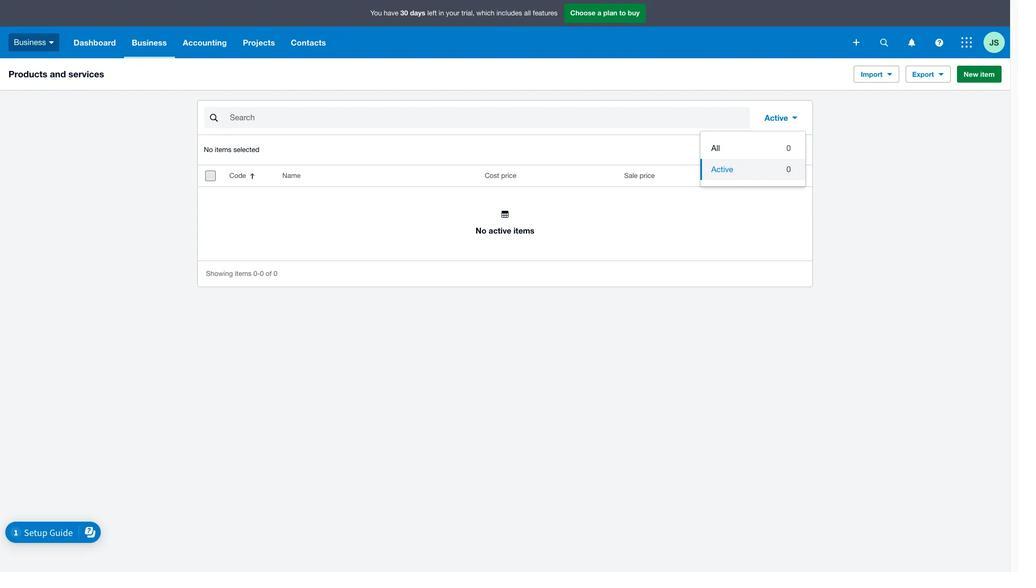 Task type: locate. For each thing, give the bounding box(es) containing it.
name
[[283, 172, 301, 180]]

active up archive
[[765, 113, 789, 123]]

items left the 0-
[[235, 270, 252, 278]]

no left active
[[476, 226, 487, 235]]

svg image up export popup button
[[935, 38, 943, 46]]

items right active
[[514, 226, 535, 235]]

have
[[384, 9, 399, 17]]

price right cost
[[501, 172, 517, 180]]

navigation
[[66, 27, 846, 58]]

js
[[990, 37, 999, 47]]

business button
[[124, 27, 175, 58]]

1 horizontal spatial svg image
[[880, 38, 888, 46]]

1 vertical spatial no
[[476, 226, 487, 235]]

code
[[229, 172, 246, 180]]

1 vertical spatial active
[[712, 165, 734, 174]]

0 horizontal spatial no
[[204, 146, 213, 154]]

1 horizontal spatial business
[[132, 38, 167, 47]]

sale
[[625, 172, 638, 180]]

active inside popup button
[[765, 113, 789, 123]]

no active items
[[476, 226, 535, 235]]

contacts
[[291, 38, 326, 47]]

price for sale price
[[640, 172, 655, 180]]

svg image
[[962, 37, 972, 48], [935, 38, 943, 46], [854, 39, 860, 46]]

cost price
[[485, 172, 517, 180]]

business inside popup button
[[14, 38, 46, 47]]

svg image
[[880, 38, 888, 46], [908, 38, 915, 46], [49, 41, 54, 44]]

all
[[712, 144, 720, 153]]

0 horizontal spatial price
[[501, 172, 517, 180]]

1 horizontal spatial price
[[640, 172, 655, 180]]

0 horizontal spatial business
[[14, 38, 46, 47]]

new
[[964, 70, 979, 79]]

in
[[439, 9, 444, 17]]

svg image up import popup button
[[854, 39, 860, 46]]

all
[[524, 9, 531, 17]]

no inside list of items with cost price, sale price and quantity element
[[476, 226, 487, 235]]

0 vertical spatial no
[[204, 146, 213, 154]]

new item
[[964, 70, 995, 79]]

products
[[8, 68, 47, 80]]

items
[[215, 146, 232, 154], [514, 226, 535, 235], [235, 270, 252, 278]]

products and services
[[8, 68, 104, 80]]

projects button
[[235, 27, 283, 58]]

0 down active popup button
[[787, 144, 791, 153]]

buy
[[628, 9, 640, 17]]

0 horizontal spatial svg image
[[854, 39, 860, 46]]

list box
[[701, 132, 806, 187]]

svg image up export
[[908, 38, 915, 46]]

1 horizontal spatial no
[[476, 226, 487, 235]]

0 horizontal spatial items
[[215, 146, 232, 154]]

1 horizontal spatial svg image
[[935, 38, 943, 46]]

0-
[[253, 270, 260, 278]]

no
[[204, 146, 213, 154], [476, 226, 487, 235]]

2 vertical spatial items
[[235, 270, 252, 278]]

items for no items selected
[[215, 146, 232, 154]]

2 price from the left
[[640, 172, 655, 180]]

business
[[14, 38, 46, 47], [132, 38, 167, 47]]

archive
[[776, 146, 800, 154]]

items for showing items 0-0 of 0
[[235, 270, 252, 278]]

projects
[[243, 38, 275, 47]]

1 vertical spatial items
[[514, 226, 535, 235]]

price
[[501, 172, 517, 180], [640, 172, 655, 180]]

accounting
[[183, 38, 227, 47]]

you have 30 days left in your trial, which includes all features
[[371, 9, 558, 17]]

0 horizontal spatial svg image
[[49, 41, 54, 44]]

1 horizontal spatial items
[[235, 270, 252, 278]]

2 horizontal spatial items
[[514, 226, 535, 235]]

1 horizontal spatial active
[[765, 113, 789, 123]]

30
[[401, 9, 408, 17]]

dashboard
[[74, 38, 116, 47]]

item
[[981, 70, 995, 79]]

1 price from the left
[[501, 172, 517, 180]]

code button
[[223, 166, 276, 187]]

0 vertical spatial items
[[215, 146, 232, 154]]

Search search field
[[229, 108, 750, 128]]

0 vertical spatial active
[[765, 113, 789, 123]]

2 horizontal spatial svg image
[[908, 38, 915, 46]]

0 right of
[[274, 270, 278, 278]]

accounting button
[[175, 27, 235, 58]]

banner
[[0, 0, 1011, 58]]

active
[[765, 113, 789, 123], [712, 165, 734, 174]]

svg image left the js
[[962, 37, 972, 48]]

to
[[620, 9, 626, 17]]

no left selected
[[204, 146, 213, 154]]

0
[[787, 144, 791, 153], [787, 165, 791, 174], [260, 270, 264, 278], [274, 270, 278, 278]]

svg image up import popup button
[[880, 38, 888, 46]]

0 horizontal spatial active
[[712, 165, 734, 174]]

export button
[[906, 66, 951, 83]]

active down all
[[712, 165, 734, 174]]

price right sale
[[640, 172, 655, 180]]

items left selected
[[215, 146, 232, 154]]

business button
[[0, 27, 66, 58]]

services
[[68, 68, 104, 80]]

trial,
[[462, 9, 475, 17]]

svg image up products and services
[[49, 41, 54, 44]]



Task type: describe. For each thing, give the bounding box(es) containing it.
navigation containing dashboard
[[66, 27, 846, 58]]

left
[[428, 9, 437, 17]]

choose a plan to buy
[[571, 9, 640, 17]]

dashboard link
[[66, 27, 124, 58]]

features
[[533, 9, 558, 17]]

active inside list box
[[712, 165, 734, 174]]

sale price button
[[523, 166, 662, 187]]

active
[[489, 226, 512, 235]]

and
[[50, 68, 66, 80]]

choose
[[571, 9, 596, 17]]

svg image inside business popup button
[[49, 41, 54, 44]]

no for no items selected
[[204, 146, 213, 154]]

new item button
[[957, 66, 1002, 83]]

no for no active items
[[476, 226, 487, 235]]

quantity
[[755, 172, 781, 180]]

plan
[[604, 9, 618, 17]]

no items selected
[[204, 146, 260, 154]]

cost
[[485, 172, 499, 180]]

your
[[446, 9, 460, 17]]

import
[[861, 70, 883, 79]]

banner containing js
[[0, 0, 1011, 58]]

which
[[477, 9, 495, 17]]

js button
[[984, 27, 1011, 58]]

business inside dropdown button
[[132, 38, 167, 47]]

selected
[[234, 146, 260, 154]]

sale price
[[625, 172, 655, 180]]

cost price button
[[382, 166, 523, 187]]

export
[[913, 70, 934, 79]]

showing
[[206, 270, 233, 278]]

name button
[[276, 166, 382, 187]]

showing items 0-0 of 0
[[206, 270, 278, 278]]

0 down archive button
[[787, 165, 791, 174]]

0 left of
[[260, 270, 264, 278]]

of
[[266, 270, 272, 278]]

active button
[[756, 107, 807, 128]]

quantity button
[[662, 166, 787, 187]]

includes
[[497, 9, 522, 17]]

import button
[[854, 66, 899, 83]]

you
[[371, 9, 382, 17]]

archive button
[[769, 142, 807, 159]]

list box containing all
[[701, 132, 806, 187]]

days
[[410, 9, 426, 17]]

list of items with cost price, sale price and quantity element
[[198, 166, 813, 261]]

contacts button
[[283, 27, 334, 58]]

a
[[598, 9, 602, 17]]

2 horizontal spatial svg image
[[962, 37, 972, 48]]

price for cost price
[[501, 172, 517, 180]]



Task type: vqa. For each thing, say whether or not it's contained in the screenshot.
End
no



